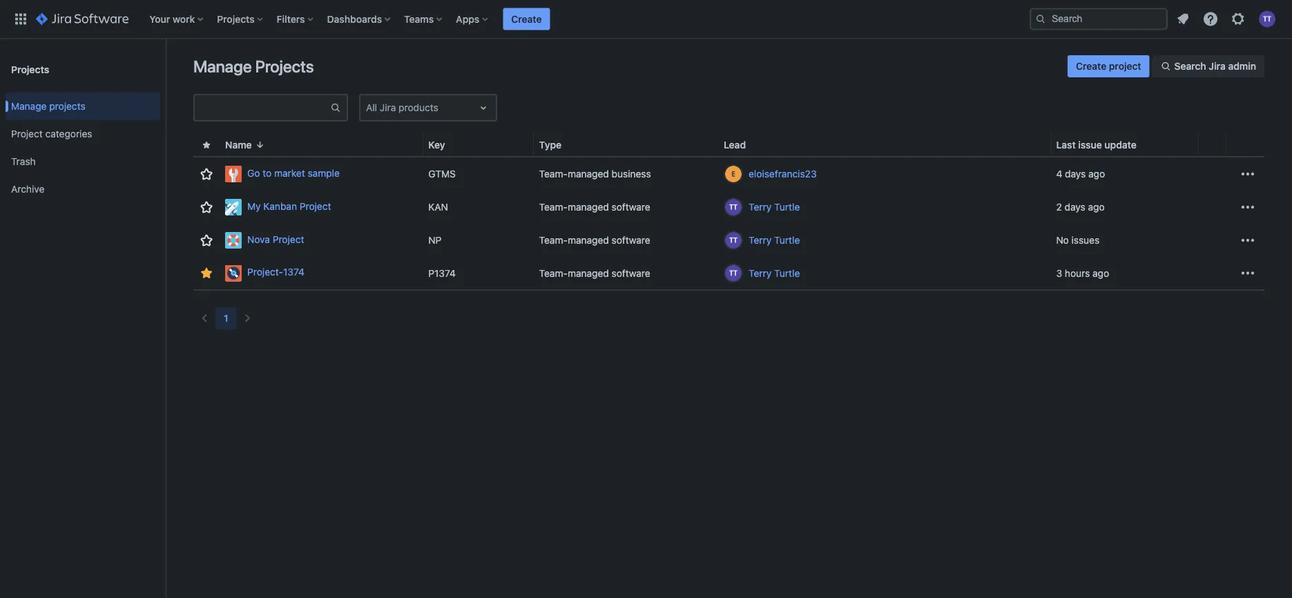 Task type: describe. For each thing, give the bounding box(es) containing it.
your
[[149, 13, 170, 25]]

team- for np
[[539, 235, 568, 246]]

banner containing your work
[[0, 0, 1292, 39]]

issues
[[1072, 235, 1100, 246]]

next image
[[239, 310, 256, 327]]

managed for kan
[[568, 201, 609, 213]]

eloisefrancis23
[[749, 168, 817, 180]]

name button
[[220, 137, 271, 153]]

terry for 2 days ago
[[749, 201, 772, 213]]

1374
[[283, 266, 305, 278]]

name
[[225, 139, 252, 151]]

primary element
[[8, 0, 1030, 38]]

trash
[[11, 156, 36, 167]]

projects button
[[213, 8, 268, 30]]

project
[[1109, 60, 1142, 72]]

archive
[[11, 183, 44, 195]]

help image
[[1203, 11, 1219, 27]]

software for p1374
[[612, 267, 650, 279]]

project categories
[[11, 128, 92, 140]]

2 horizontal spatial projects
[[255, 57, 314, 76]]

turtle for 2
[[774, 201, 800, 213]]

software for np
[[612, 235, 650, 246]]

key button
[[423, 137, 462, 153]]

project-
[[247, 266, 283, 278]]

no
[[1057, 235, 1069, 246]]

software for kan
[[612, 201, 650, 213]]

archive link
[[6, 175, 160, 203]]

team-managed software for kan
[[539, 201, 650, 213]]

your work button
[[145, 8, 209, 30]]

star nova project image
[[198, 232, 215, 249]]

lead
[[724, 139, 746, 151]]

filters
[[277, 13, 305, 25]]

terry turtle link for 3
[[749, 266, 800, 280]]

search
[[1175, 60, 1207, 72]]

terry for no issues
[[749, 235, 772, 246]]

turtle for 3
[[774, 267, 800, 279]]

team- for gtms
[[539, 168, 568, 180]]

manage for manage projects
[[11, 101, 47, 112]]

admin
[[1229, 60, 1257, 72]]

ago for 4 days ago
[[1089, 168, 1105, 180]]

update
[[1105, 139, 1137, 151]]

team- for kan
[[539, 201, 568, 213]]

managed for p1374
[[568, 267, 609, 279]]

days for 2
[[1065, 201, 1086, 213]]

create button
[[503, 8, 550, 30]]

Search field
[[1030, 8, 1168, 30]]

hours
[[1065, 267, 1090, 279]]

create project button
[[1068, 55, 1150, 77]]

team-managed software for np
[[539, 235, 650, 246]]

np
[[428, 235, 442, 246]]

manage projects
[[11, 101, 85, 112]]

project inside nova project link
[[273, 234, 304, 245]]

go
[[247, 167, 260, 179]]

3
[[1057, 267, 1063, 279]]

market
[[274, 167, 305, 179]]

settings image
[[1230, 11, 1247, 27]]

lead button
[[719, 137, 763, 153]]

team- for p1374
[[539, 267, 568, 279]]

1 more image from the top
[[1240, 199, 1257, 216]]

manage projects
[[193, 57, 314, 76]]

2 more image from the top
[[1240, 265, 1257, 282]]

4 days ago
[[1057, 168, 1105, 180]]

sidebar navigation image
[[151, 55, 181, 83]]

kanban
[[263, 200, 297, 212]]

team-managed business
[[539, 168, 651, 180]]

projects
[[49, 101, 85, 112]]

key
[[428, 139, 445, 151]]

project inside my kanban project link
[[300, 200, 331, 212]]

go to market sample
[[247, 167, 340, 179]]

teams
[[404, 13, 434, 25]]

4
[[1057, 168, 1063, 180]]

star my kanban project image
[[198, 199, 215, 216]]

previous image
[[196, 310, 213, 327]]

search jira admin image
[[1161, 61, 1172, 72]]

my kanban project link
[[225, 199, 417, 216]]

create for create
[[511, 13, 542, 25]]

last
[[1057, 139, 1076, 151]]

eloisefrancis23 link
[[749, 167, 817, 181]]

filters button
[[273, 8, 319, 30]]

go to market sample link
[[225, 166, 417, 182]]

nova project
[[247, 234, 304, 245]]

all
[[366, 102, 377, 113]]

categories
[[45, 128, 92, 140]]



Task type: locate. For each thing, give the bounding box(es) containing it.
2 vertical spatial software
[[612, 267, 650, 279]]

manage
[[193, 57, 252, 76], [11, 101, 47, 112]]

my
[[247, 200, 261, 212]]

1 team-managed software from the top
[[539, 201, 650, 213]]

2 vertical spatial terry
[[749, 267, 772, 279]]

teams button
[[400, 8, 448, 30]]

appswitcher icon image
[[12, 11, 29, 27]]

ago up issues on the top right of page
[[1088, 201, 1105, 213]]

1 terry from the top
[[749, 201, 772, 213]]

dashboards button
[[323, 8, 396, 30]]

1 horizontal spatial projects
[[217, 13, 255, 25]]

3 managed from the top
[[568, 235, 609, 246]]

your profile and settings image
[[1259, 11, 1276, 27]]

1 vertical spatial team-managed software
[[539, 235, 650, 246]]

jira
[[1209, 60, 1226, 72], [380, 102, 396, 113]]

1 more image from the top
[[1240, 166, 1257, 182]]

apps
[[456, 13, 480, 25]]

1 vertical spatial ago
[[1088, 201, 1105, 213]]

projects
[[217, 13, 255, 25], [255, 57, 314, 76], [11, 63, 49, 75]]

managed for np
[[568, 235, 609, 246]]

turtle for no
[[774, 235, 800, 246]]

terry turtle
[[749, 201, 800, 213], [749, 235, 800, 246], [749, 267, 800, 279]]

2 more image from the top
[[1240, 232, 1257, 249]]

business
[[612, 168, 651, 180]]

create right apps popup button
[[511, 13, 542, 25]]

1 vertical spatial software
[[612, 235, 650, 246]]

ago
[[1089, 168, 1105, 180], [1088, 201, 1105, 213], [1093, 267, 1110, 279]]

2
[[1057, 201, 1062, 213]]

1 horizontal spatial jira
[[1209, 60, 1226, 72]]

1 vertical spatial terry
[[749, 235, 772, 246]]

1 vertical spatial days
[[1065, 201, 1086, 213]]

1 vertical spatial create
[[1076, 60, 1107, 72]]

manage down projects dropdown button
[[193, 57, 252, 76]]

1 vertical spatial manage
[[11, 101, 47, 112]]

terry for 3 hours ago
[[749, 267, 772, 279]]

jira right all
[[380, 102, 396, 113]]

0 vertical spatial jira
[[1209, 60, 1226, 72]]

gtms
[[428, 168, 456, 180]]

jira left admin
[[1209, 60, 1226, 72]]

None text field
[[195, 98, 330, 117], [366, 101, 369, 115], [195, 98, 330, 117], [366, 101, 369, 115]]

terry turtle for no issues
[[749, 235, 800, 246]]

2 software from the top
[[612, 235, 650, 246]]

kan
[[428, 201, 448, 213]]

more image
[[1240, 166, 1257, 182], [1240, 232, 1257, 249]]

0 vertical spatial manage
[[193, 57, 252, 76]]

3 software from the top
[[612, 267, 650, 279]]

software
[[612, 201, 650, 213], [612, 235, 650, 246], [612, 267, 650, 279]]

dashboards
[[327, 13, 382, 25]]

1 vertical spatial project
[[300, 200, 331, 212]]

2 terry from the top
[[749, 235, 772, 246]]

manage for manage projects
[[193, 57, 252, 76]]

work
[[173, 13, 195, 25]]

terry turtle link for no
[[749, 233, 800, 247]]

0 vertical spatial create
[[511, 13, 542, 25]]

1 turtle from the top
[[774, 201, 800, 213]]

1 managed from the top
[[568, 168, 609, 180]]

ago for 2 days ago
[[1088, 201, 1105, 213]]

2 team- from the top
[[539, 201, 568, 213]]

group
[[6, 88, 160, 207]]

managed for gtms
[[568, 168, 609, 180]]

jira for all
[[380, 102, 396, 113]]

1 team- from the top
[[539, 168, 568, 180]]

ago for 3 hours ago
[[1093, 267, 1110, 279]]

3 hours ago
[[1057, 267, 1110, 279]]

create project
[[1076, 60, 1142, 72]]

3 turtle from the top
[[774, 267, 800, 279]]

days right the "4"
[[1065, 168, 1086, 180]]

2 terry turtle from the top
[[749, 235, 800, 246]]

project inside project categories link
[[11, 128, 43, 140]]

last issue update button
[[1051, 137, 1153, 153]]

0 vertical spatial terry turtle
[[749, 201, 800, 213]]

0 horizontal spatial manage
[[11, 101, 47, 112]]

3 team- from the top
[[539, 235, 568, 246]]

1 terry turtle link from the top
[[749, 200, 800, 214]]

terry
[[749, 201, 772, 213], [749, 235, 772, 246], [749, 267, 772, 279]]

create inside "button"
[[511, 13, 542, 25]]

create inside button
[[1076, 60, 1107, 72]]

turtle
[[774, 201, 800, 213], [774, 235, 800, 246], [774, 267, 800, 279]]

team-managed software for p1374
[[539, 267, 650, 279]]

managed
[[568, 168, 609, 180], [568, 201, 609, 213], [568, 235, 609, 246], [568, 267, 609, 279]]

2 vertical spatial ago
[[1093, 267, 1110, 279]]

group containing manage projects
[[6, 88, 160, 207]]

1 horizontal spatial create
[[1076, 60, 1107, 72]]

project categories link
[[6, 120, 160, 148]]

project-1374
[[247, 266, 305, 278]]

2 vertical spatial terry turtle
[[749, 267, 800, 279]]

2 vertical spatial terry turtle link
[[749, 266, 800, 280]]

manage up project categories
[[11, 101, 47, 112]]

star project-1374 image
[[198, 265, 215, 282]]

0 vertical spatial terry turtle link
[[749, 200, 800, 214]]

1 vertical spatial jira
[[380, 102, 396, 113]]

0 vertical spatial project
[[11, 128, 43, 140]]

ago right hours at the top right of the page
[[1093, 267, 1110, 279]]

1 terry turtle from the top
[[749, 201, 800, 213]]

products
[[399, 102, 439, 113]]

terry turtle link for 2
[[749, 200, 800, 214]]

p1374
[[428, 267, 456, 279]]

projects inside dropdown button
[[217, 13, 255, 25]]

terry turtle link
[[749, 200, 800, 214], [749, 233, 800, 247], [749, 266, 800, 280]]

3 terry turtle from the top
[[749, 267, 800, 279]]

apps button
[[452, 8, 493, 30]]

4 managed from the top
[[568, 267, 609, 279]]

1 button
[[216, 307, 237, 330]]

0 vertical spatial team-managed software
[[539, 201, 650, 213]]

3 terry turtle link from the top
[[749, 266, 800, 280]]

0 vertical spatial ago
[[1089, 168, 1105, 180]]

1 vertical spatial more image
[[1240, 265, 1257, 282]]

2 terry turtle link from the top
[[749, 233, 800, 247]]

days right 2
[[1065, 201, 1086, 213]]

nova
[[247, 234, 270, 245]]

team-managed software
[[539, 201, 650, 213], [539, 235, 650, 246], [539, 267, 650, 279]]

1 vertical spatial more image
[[1240, 232, 1257, 249]]

ago down last issue update
[[1089, 168, 1105, 180]]

project up the trash
[[11, 128, 43, 140]]

jira software image
[[36, 11, 129, 27], [36, 11, 129, 27]]

issue
[[1079, 139, 1102, 151]]

1 horizontal spatial manage
[[193, 57, 252, 76]]

create
[[511, 13, 542, 25], [1076, 60, 1107, 72]]

days
[[1065, 168, 1086, 180], [1065, 201, 1086, 213]]

0 horizontal spatial jira
[[380, 102, 396, 113]]

create left project
[[1076, 60, 1107, 72]]

search image
[[1036, 13, 1047, 25]]

1 vertical spatial turtle
[[774, 235, 800, 246]]

jira for search
[[1209, 60, 1226, 72]]

open image
[[475, 99, 492, 116]]

1
[[224, 313, 228, 324]]

project down go to market sample link
[[300, 200, 331, 212]]

2 vertical spatial project
[[273, 234, 304, 245]]

days for 4
[[1065, 168, 1086, 180]]

notifications image
[[1175, 11, 1192, 27]]

star go to market sample image
[[198, 166, 215, 182]]

0 vertical spatial more image
[[1240, 166, 1257, 182]]

0 vertical spatial more image
[[1240, 199, 1257, 216]]

1 vertical spatial terry turtle
[[749, 235, 800, 246]]

terry turtle for 3 hours ago
[[749, 267, 800, 279]]

all jira products
[[366, 102, 439, 113]]

0 horizontal spatial projects
[[11, 63, 49, 75]]

project-1374 link
[[225, 265, 417, 282]]

nova project link
[[225, 232, 417, 249]]

your work
[[149, 13, 195, 25]]

3 terry from the top
[[749, 267, 772, 279]]

0 vertical spatial terry
[[749, 201, 772, 213]]

team-
[[539, 168, 568, 180], [539, 201, 568, 213], [539, 235, 568, 246], [539, 267, 568, 279]]

0 vertical spatial software
[[612, 201, 650, 213]]

banner
[[0, 0, 1292, 39]]

sample
[[308, 167, 340, 179]]

2 days ago
[[1057, 201, 1105, 213]]

0 vertical spatial days
[[1065, 168, 1086, 180]]

type
[[539, 139, 562, 151]]

project right 'nova'
[[273, 234, 304, 245]]

more image
[[1240, 199, 1257, 216], [1240, 265, 1257, 282]]

1 vertical spatial terry turtle link
[[749, 233, 800, 247]]

no issues
[[1057, 235, 1100, 246]]

3 team-managed software from the top
[[539, 267, 650, 279]]

0 horizontal spatial create
[[511, 13, 542, 25]]

jira inside search jira admin button
[[1209, 60, 1226, 72]]

0 vertical spatial turtle
[[774, 201, 800, 213]]

trash link
[[6, 148, 160, 175]]

2 team-managed software from the top
[[539, 235, 650, 246]]

manage projects link
[[6, 93, 160, 120]]

2 turtle from the top
[[774, 235, 800, 246]]

create for create project
[[1076, 60, 1107, 72]]

1 software from the top
[[612, 201, 650, 213]]

to
[[263, 167, 272, 179]]

project
[[11, 128, 43, 140], [300, 200, 331, 212], [273, 234, 304, 245]]

2 vertical spatial turtle
[[774, 267, 800, 279]]

my kanban project
[[247, 200, 331, 212]]

search jira admin
[[1175, 60, 1257, 72]]

4 team- from the top
[[539, 267, 568, 279]]

2 vertical spatial team-managed software
[[539, 267, 650, 279]]

terry turtle for 2 days ago
[[749, 201, 800, 213]]

last issue update
[[1057, 139, 1137, 151]]

search jira admin button
[[1153, 55, 1265, 77]]

2 managed from the top
[[568, 201, 609, 213]]



Task type: vqa. For each thing, say whether or not it's contained in the screenshot.
Assigned to Me 7 link
no



